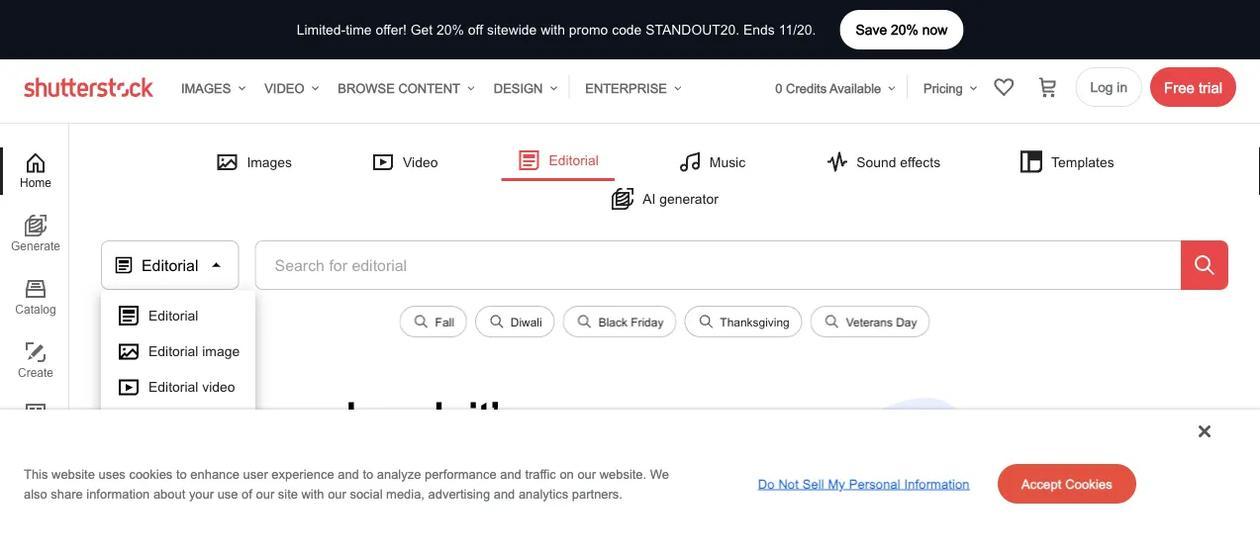 Task type: locate. For each thing, give the bounding box(es) containing it.
do not sell my personal information
[[759, 477, 970, 491]]

accept cookies
[[1022, 477, 1113, 491]]

editorial image menu item
[[101, 334, 256, 369]]

it's up performance
[[469, 393, 522, 444]]

in right log
[[1118, 79, 1128, 95]]

thanksgiving
[[720, 315, 790, 329]]

2 20% from the left
[[437, 22, 465, 38]]

1 horizontal spatial video
[[403, 154, 438, 170]]

accept cookies button
[[999, 465, 1137, 504]]

1 horizontal spatial to
[[363, 467, 374, 482]]

on inside this website uses cookies to enhance user experience and to analyze performance and traffic on our website. we also share information about your use of our site with our social media, advertising and analytics partners.
[[560, 467, 574, 482]]

browse content
[[338, 80, 461, 95]]

black friday button
[[563, 306, 677, 338]]

video down content
[[403, 154, 438, 170]]

limited-
[[297, 22, 346, 38]]

available
[[830, 80, 882, 95]]

your down enhance
[[189, 486, 214, 501]]

this
[[24, 467, 48, 482]]

analyze
[[377, 467, 421, 482]]

0 vertical spatial editorial menu item
[[502, 143, 615, 181]]

1 horizontal spatial it's
[[469, 393, 522, 444]]

fall
[[435, 315, 454, 329]]

on up traffic
[[534, 393, 583, 444]]

ai
[[643, 191, 656, 207]]

image
[[202, 344, 240, 360]]

editorial inside button
[[142, 256, 199, 274]]

pricing
[[924, 80, 963, 95]]

on right traffic
[[560, 467, 574, 482]]

catalog
[[15, 303, 56, 316]]

it's
[[138, 393, 191, 444], [469, 393, 522, 444]]

our left social
[[328, 486, 347, 501]]

uses
[[99, 467, 126, 482]]

20% left now
[[891, 22, 919, 37]]

1 it's from the left
[[138, 393, 191, 444]]

editorial video menu item
[[101, 369, 256, 405]]

0 vertical spatial with
[[541, 22, 566, 38]]

generate
[[11, 240, 60, 253]]

1 vertical spatial in
[[203, 393, 237, 444]]

media,
[[386, 486, 425, 501]]

images down "video" link
[[247, 154, 292, 170]]

if it's in your head, it's on shutterstock
[[101, 393, 583, 496]]

do not sell my personal information button
[[751, 469, 978, 500]]

0 horizontal spatial video
[[265, 80, 305, 95]]

with down experience
[[302, 486, 324, 501]]

home
[[20, 176, 52, 190]]

website
[[52, 467, 95, 482]]

20%
[[891, 22, 919, 37], [437, 22, 465, 38]]

our right of
[[256, 486, 275, 501]]

0 horizontal spatial it's
[[138, 393, 191, 444]]

ai generator menu item
[[595, 181, 735, 217]]

with inside this website uses cookies to enhance user experience and to analyze performance and traffic on our website. we also share information about your use of our site with our social media, advertising and analytics partners.
[[302, 486, 324, 501]]

veterans day button
[[811, 306, 930, 338]]

0 vertical spatial your
[[249, 393, 335, 444]]

music menu item
[[662, 144, 762, 180]]

1 horizontal spatial your
[[249, 393, 335, 444]]

editorial image
[[149, 344, 240, 360]]

1 menu from the top
[[101, 143, 1229, 217]]

0 horizontal spatial images
[[181, 80, 231, 95]]

video
[[265, 80, 305, 95], [403, 154, 438, 170]]

editorial menu item
[[502, 143, 615, 181], [101, 298, 256, 334]]

0 horizontal spatial with
[[302, 486, 324, 501]]

in up the shutterstock
[[203, 393, 237, 444]]

images left "video" link
[[181, 80, 231, 95]]

about
[[153, 486, 186, 501]]

1 vertical spatial your
[[189, 486, 214, 501]]

0 vertical spatial menu
[[101, 143, 1229, 217]]

sell
[[803, 477, 825, 491]]

1 vertical spatial images
[[247, 154, 292, 170]]

0 vertical spatial images
[[181, 80, 231, 95]]

2 it's from the left
[[469, 393, 522, 444]]

editorial button
[[101, 241, 239, 290]]

home link
[[0, 148, 68, 195]]

also
[[24, 486, 47, 501]]

on inside if it's in your head, it's on shutterstock
[[534, 393, 583, 444]]

experience
[[272, 467, 334, 482]]

0 vertical spatial on
[[534, 393, 583, 444]]

to up about at the bottom of the page
[[176, 467, 187, 482]]

we
[[651, 467, 670, 482]]

diwali button
[[475, 306, 555, 338]]

menu
[[101, 143, 1229, 217], [101, 290, 256, 413]]

our up partners. at left bottom
[[578, 467, 596, 482]]

1 vertical spatial video
[[403, 154, 438, 170]]

video menu item
[[356, 144, 454, 180]]

cookies
[[1066, 477, 1113, 491]]

1 vertical spatial menu
[[101, 290, 256, 413]]

and
[[338, 467, 359, 482], [500, 467, 522, 482], [494, 486, 515, 501]]

editorial for editorial button at the left of page
[[142, 256, 199, 274]]

images inside images link
[[181, 80, 231, 95]]

to
[[176, 467, 187, 482], [363, 467, 374, 482]]

on
[[534, 393, 583, 444], [560, 467, 574, 482]]

1 horizontal spatial in
[[1118, 79, 1128, 95]]

1 vertical spatial with
[[302, 486, 324, 501]]

cart image
[[1037, 75, 1060, 99]]

editorial menu item inside menu
[[502, 143, 615, 181]]

0 horizontal spatial in
[[203, 393, 237, 444]]

enterprise link
[[578, 68, 685, 108]]

it's right the if
[[138, 393, 191, 444]]

1 vertical spatial editorial menu item
[[101, 298, 256, 334]]

trial
[[1199, 79, 1223, 96]]

1 vertical spatial on
[[560, 467, 574, 482]]

editorial menu item down design link
[[502, 143, 615, 181]]

0 horizontal spatial to
[[176, 467, 187, 482]]

and left traffic
[[500, 467, 522, 482]]

pricing link
[[916, 68, 981, 108]]

catalog link
[[0, 274, 68, 322]]

2 to from the left
[[363, 467, 374, 482]]

1 horizontal spatial editorial menu item
[[502, 143, 615, 181]]

20% left off
[[437, 22, 465, 38]]

1 horizontal spatial 20%
[[891, 22, 919, 37]]

log
[[1091, 79, 1114, 95]]

images
[[181, 80, 231, 95], [247, 154, 292, 170]]

1 tab list from the top
[[0, 148, 68, 528]]

0 horizontal spatial editorial menu item
[[101, 298, 256, 334]]

editorial menu item up "editorial image" on the bottom left
[[101, 298, 256, 334]]

0 horizontal spatial your
[[189, 486, 214, 501]]

share
[[51, 486, 83, 501]]

user
[[243, 467, 268, 482]]

to up social
[[363, 467, 374, 482]]

templates
[[1052, 154, 1115, 170]]

plan link
[[0, 465, 68, 512]]

0 horizontal spatial 20%
[[437, 22, 465, 38]]

editorial video
[[149, 379, 235, 395]]

1 horizontal spatial with
[[541, 22, 566, 38]]

save 20% now
[[856, 22, 948, 37]]

our
[[578, 467, 596, 482], [256, 486, 275, 501], [328, 486, 347, 501]]

1 horizontal spatial images
[[247, 154, 292, 170]]

fall button
[[400, 306, 467, 338]]

my
[[829, 477, 846, 491]]

with left promo
[[541, 22, 566, 38]]

video down limited-
[[265, 80, 305, 95]]

with
[[541, 22, 566, 38], [302, 486, 324, 501]]

tab list
[[0, 148, 68, 528], [0, 528, 69, 559]]

your up experience
[[249, 393, 335, 444]]

off
[[468, 22, 483, 38]]

diwali link
[[475, 306, 555, 346]]



Task type: describe. For each thing, give the bounding box(es) containing it.
0
[[776, 80, 783, 95]]

shutterstock
[[101, 445, 345, 496]]

free trial
[[1165, 79, 1223, 96]]

1 horizontal spatial our
[[328, 486, 347, 501]]

personal
[[850, 477, 901, 491]]

thanksgiving button
[[685, 306, 803, 338]]

enhance
[[190, 467, 240, 482]]

enterprise
[[586, 80, 668, 95]]

information
[[86, 486, 150, 501]]

2 horizontal spatial our
[[578, 467, 596, 482]]

head,
[[347, 393, 457, 444]]

performance
[[425, 467, 497, 482]]

browse
[[338, 80, 395, 95]]

sound effects menu item
[[809, 144, 957, 180]]

advertising
[[428, 486, 490, 501]]

black friday
[[599, 315, 664, 329]]

and left analytics
[[494, 486, 515, 501]]

day
[[897, 315, 918, 329]]

editorial inside menu item
[[149, 344, 198, 360]]

browse content link
[[330, 68, 478, 108]]

in inside if it's in your head, it's on shutterstock
[[203, 393, 237, 444]]

site
[[278, 486, 298, 501]]

ends
[[744, 22, 775, 38]]

shutterstock image
[[24, 77, 157, 97]]

log in link
[[1076, 67, 1143, 107]]

standout20.
[[646, 22, 740, 38]]

cookies
[[129, 467, 173, 482]]

design
[[494, 80, 543, 95]]

veterans day
[[847, 315, 918, 329]]

tab list containing home
[[0, 148, 68, 528]]

and up social
[[338, 467, 359, 482]]

now
[[923, 22, 948, 37]]

sound effects
[[857, 154, 941, 170]]

privacy alert dialog
[[0, 410, 1261, 559]]

create
[[18, 366, 53, 380]]

veterans day link
[[811, 306, 930, 346]]

images inside images menu item
[[247, 154, 292, 170]]

video
[[202, 379, 235, 395]]

free
[[1165, 79, 1195, 96]]

analytics
[[519, 486, 569, 501]]

promo
[[569, 22, 608, 38]]

website.
[[600, 467, 647, 482]]

save 20% now link
[[840, 10, 964, 50]]

of
[[242, 486, 252, 501]]

thanksgiving link
[[685, 306, 803, 346]]

diwali
[[511, 315, 542, 329]]

ai generator
[[643, 191, 719, 207]]

collections image
[[993, 75, 1017, 99]]

partners.
[[572, 486, 623, 501]]

effects
[[901, 154, 941, 170]]

content
[[399, 80, 461, 95]]

2 menu from the top
[[101, 290, 256, 413]]

generator
[[660, 191, 719, 207]]

0 horizontal spatial our
[[256, 486, 275, 501]]

2 tab list from the top
[[0, 528, 69, 559]]

0 vertical spatial video
[[265, 80, 305, 95]]

1 to from the left
[[176, 467, 187, 482]]

limited-time offer! get 20% off sitewide with promo code standout20. ends 11/20.
[[297, 22, 817, 38]]

your inside if it's in your head, it's on shutterstock
[[249, 393, 335, 444]]

templates menu item
[[1004, 144, 1131, 180]]

search image
[[1194, 254, 1217, 277]]

use
[[218, 486, 238, 501]]

log in
[[1091, 79, 1128, 95]]

editorial for editorial menu item inside menu
[[549, 153, 599, 168]]

1 20% from the left
[[891, 22, 919, 37]]

offer!
[[376, 22, 407, 38]]

your inside this website uses cookies to enhance user experience and to analyze performance and traffic on our website. we also share information about your use of our site with our social media, advertising and analytics partners.
[[189, 486, 214, 501]]

get
[[411, 22, 433, 38]]

sitewide
[[487, 22, 537, 38]]

traffic
[[525, 467, 556, 482]]

0 credits available link
[[768, 68, 899, 108]]

black friday link
[[563, 306, 677, 346]]

credits
[[787, 80, 827, 95]]

social
[[350, 486, 383, 501]]

this website uses cookies to enhance user experience and to analyze performance and traffic on our website. we also share information about your use of our site with our social media, advertising and analytics partners.
[[24, 467, 670, 501]]

images link
[[173, 68, 249, 108]]

plan
[[24, 493, 48, 507]]

save
[[856, 22, 888, 37]]

friday
[[631, 315, 664, 329]]

0 credits available
[[776, 80, 882, 95]]

do
[[759, 477, 775, 491]]

design link
[[486, 68, 561, 108]]

images menu item
[[199, 144, 308, 180]]

veterans
[[847, 315, 893, 329]]

editorial for leftmost editorial menu item
[[149, 308, 198, 324]]

accept
[[1022, 477, 1062, 491]]

video inside menu item
[[403, 154, 438, 170]]

create link
[[0, 338, 68, 385]]

video link
[[257, 68, 322, 108]]

11/20.
[[779, 22, 817, 38]]

editorial inside 'menu item'
[[149, 379, 198, 395]]

0 vertical spatial in
[[1118, 79, 1128, 95]]

fall link
[[400, 306, 467, 346]]

black
[[599, 315, 628, 329]]

sound
[[857, 154, 897, 170]]

generate link
[[0, 211, 68, 259]]

not
[[779, 477, 799, 491]]

music
[[710, 154, 746, 170]]

time
[[346, 22, 372, 38]]

information
[[905, 477, 970, 491]]



Task type: vqa. For each thing, say whether or not it's contained in the screenshot.
2:27 / 90 BPM
no



